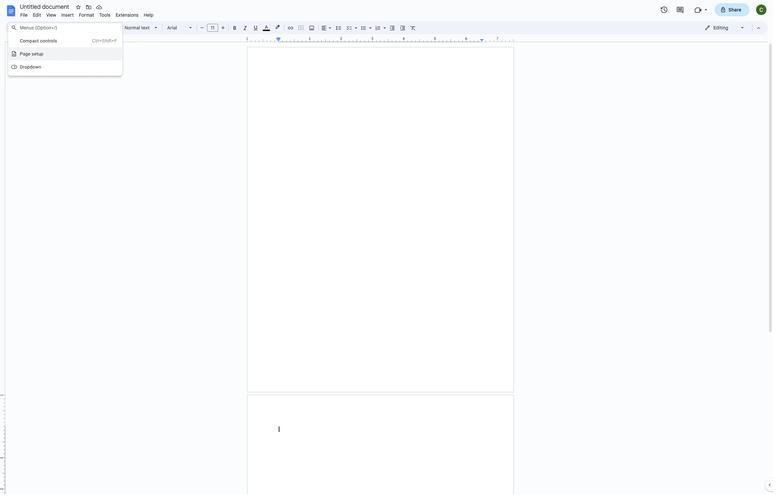 Task type: describe. For each thing, give the bounding box(es) containing it.
view
[[46, 12, 56, 18]]

tools
[[99, 12, 111, 18]]

share
[[729, 7, 742, 13]]

application containing share
[[0, 0, 774, 494]]

edit
[[33, 12, 41, 18]]

help menu item
[[141, 11, 156, 19]]

insert image image
[[308, 23, 316, 32]]

insert menu item
[[59, 11, 76, 19]]

Font size text field
[[208, 24, 218, 32]]

menu bar inside the menu bar banner
[[18, 8, 156, 19]]

highlight color image
[[274, 23, 281, 31]]

arial
[[167, 25, 177, 31]]

insert
[[61, 12, 74, 18]]

styles list. normal text selected. option
[[125, 23, 151, 32]]

text
[[141, 25, 150, 31]]

extensions
[[116, 12, 139, 18]]

controls
[[40, 38, 57, 43]]

format
[[79, 12, 94, 18]]

page
[[20, 51, 30, 56]]

normal text
[[125, 25, 150, 31]]

editing
[[714, 25, 729, 31]]

left margin image
[[248, 37, 281, 42]]

compact
[[20, 38, 39, 43]]

extensions menu item
[[113, 11, 141, 19]]

help
[[144, 12, 154, 18]]

Font size field
[[207, 24, 221, 32]]



Task type: locate. For each thing, give the bounding box(es) containing it.
normal
[[125, 25, 140, 31]]

Menus (Option+/) field
[[8, 23, 122, 32]]

right margin image
[[481, 37, 514, 42]]

editing button
[[701, 23, 750, 33]]

Rename text field
[[18, 3, 73, 10]]

page setup
[[20, 51, 43, 56]]

share button
[[715, 3, 750, 16]]

Star checkbox
[[74, 3, 83, 12]]

edit menu item
[[30, 11, 44, 19]]

menu bar
[[18, 8, 156, 19]]

ctrl+shift+f element
[[84, 38, 117, 44]]

application
[[0, 0, 774, 494]]

menu bar containing file
[[18, 8, 156, 19]]

file menu item
[[18, 11, 30, 19]]

ctrl+shift+f
[[92, 38, 117, 43]]

mode and view toolbar
[[700, 21, 765, 34]]

dropdown
[[20, 64, 41, 70]]

arial option
[[167, 23, 185, 32]]

top margin image
[[0, 395, 5, 428]]

list box
[[8, 32, 122, 76]]

1
[[246, 36, 248, 41]]

line & paragraph spacing image
[[335, 23, 343, 32]]

format menu item
[[76, 11, 97, 19]]

text color image
[[263, 23, 270, 31]]

file
[[20, 12, 28, 18]]

list box inside the menu bar banner
[[8, 32, 122, 76]]

menu bar banner
[[0, 0, 774, 494]]

view menu item
[[44, 11, 59, 19]]

compact controls
[[20, 38, 57, 43]]

tools menu item
[[97, 11, 113, 19]]

main toolbar
[[40, 0, 419, 308]]

setup
[[32, 51, 43, 56]]

list box containing compact controls
[[8, 32, 122, 76]]



Task type: vqa. For each thing, say whether or not it's contained in the screenshot.
bottom me
no



